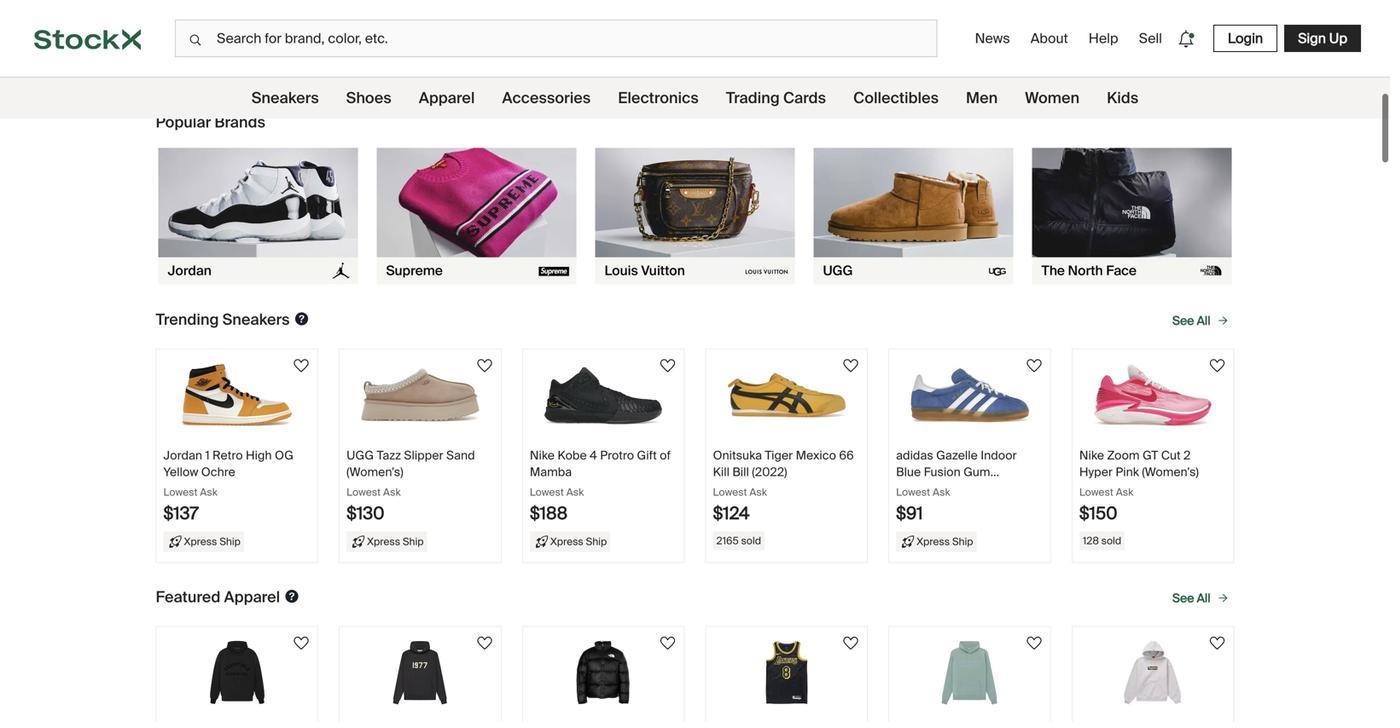 Task type: locate. For each thing, give the bounding box(es) containing it.
nike up mamba on the left bottom of the page
[[530, 448, 555, 464]]

men
[[966, 88, 998, 108]]

1 all from the top
[[1197, 313, 1211, 329]]

nike kobe mamba mentality los angeles lakers city edition swingman jersey (fw23) black image
[[727, 641, 846, 705]]

ship down search... search field
[[586, 64, 607, 77]]

lowest ask up accessories link
[[530, 15, 584, 28]]

0 vertical spatial all
[[1197, 313, 1211, 329]]

2 sold from the left
[[1101, 535, 1121, 548]]

electronics link
[[618, 78, 699, 119]]

see all up nike zoom gt cut 2 hyper pink (women's) image
[[1172, 313, 1211, 329]]

1 horizontal spatial apparel
[[419, 88, 475, 108]]

1 horizontal spatial nike
[[1079, 448, 1104, 464]]

sign
[[1298, 29, 1326, 47]]

lowest ask left news link
[[896, 15, 950, 28]]

lv.jpg image
[[595, 148, 795, 285]]

3 lowest ask from the left
[[896, 15, 950, 28]]

lowest ask $91
[[163, 15, 218, 53], [896, 486, 950, 525]]

kill
[[713, 465, 730, 480]]

help link
[[1082, 23, 1125, 54]]

trading cards
[[726, 88, 826, 108]]

xpress up trading
[[734, 64, 767, 77]]

the north face 1996 retro nuptse 700 fill packable jacket recycled tnf black image
[[544, 641, 663, 705]]

sold right the 128
[[1101, 535, 1121, 548]]

1 vertical spatial apparel
[[224, 588, 280, 608]]

mexico
[[796, 448, 836, 464]]

xpress down the $130
[[367, 535, 400, 549]]

ask inside nike zoom gt cut 2 hyper pink (women's) lowest ask $150
[[1116, 486, 1134, 499]]

help
[[1089, 29, 1118, 47]]

$91
[[163, 32, 190, 53], [896, 503, 923, 525]]

adidas
[[896, 448, 933, 464]]

1 nike from the left
[[530, 448, 555, 464]]

1 vertical spatial $91
[[896, 503, 923, 525]]

1 vertical spatial see all link
[[1167, 584, 1234, 613]]

0 vertical spatial lowest ask $91
[[163, 15, 218, 53]]

lowest
[[163, 15, 198, 28], [347, 15, 381, 28], [530, 15, 564, 28], [713, 15, 747, 28], [896, 15, 930, 28], [163, 486, 198, 499], [347, 486, 381, 499], [530, 486, 564, 499], [713, 486, 747, 499], [896, 486, 930, 499], [1079, 486, 1114, 499]]

sneakers inside the product category switcher element
[[252, 88, 319, 108]]

(2022)
[[752, 465, 787, 480]]

2 see all link from the top
[[1167, 584, 1234, 613]]

apparel link
[[419, 78, 475, 119]]

0 horizontal spatial lowest ask
[[530, 15, 584, 28]]

1 vertical spatial see
[[1172, 591, 1194, 607]]

fear of god essentials hoodie sycamore image
[[910, 641, 1030, 705]]

gt
[[1143, 448, 1158, 464]]

0 vertical spatial $91
[[163, 32, 190, 53]]

follow image for jordan 1 retro high og yellow ochre image
[[291, 356, 312, 376]]

1 vertical spatial lowest ask $91
[[896, 486, 950, 525]]

xpress ship down fusion
[[917, 535, 973, 549]]

lowest ask $85
[[347, 15, 401, 53]]

1 horizontal spatial $91
[[896, 503, 923, 525]]

xpress ship down search... search field
[[550, 64, 607, 77]]

lowest inside nike kobe 4 protro gift of mamba lowest ask $188
[[530, 486, 564, 499]]

lowest inside lowest ask $85
[[347, 15, 381, 28]]

indoor
[[981, 448, 1017, 464]]

0 horizontal spatial nike
[[530, 448, 555, 464]]

0 horizontal spatial (women's)
[[347, 465, 403, 480]]

nike inside nike kobe 4 protro gift of mamba lowest ask $188
[[530, 448, 555, 464]]

see all link
[[1167, 306, 1234, 335], [1167, 584, 1234, 613]]

supreme box logo hooded sweatshirt (fw23) ash grey image
[[1093, 641, 1213, 705]]

1 vertical spatial all
[[1197, 591, 1211, 607]]

women link
[[1025, 78, 1080, 119]]

kids link
[[1107, 78, 1139, 119]]

$137
[[163, 503, 199, 525]]

trading
[[726, 88, 780, 108]]

collectibles
[[853, 88, 939, 108]]

xpress ship up shoes link
[[367, 64, 424, 77]]

trending
[[156, 310, 219, 330]]

$150
[[1079, 503, 1118, 525]]

xpress up collectibles link
[[917, 64, 950, 77]]

lowest ask up trading
[[713, 15, 767, 28]]

ugg.jpg image
[[814, 148, 1013, 285]]

ship down the adidas gazelle indoor blue fusion gum (women's)
[[952, 535, 973, 549]]

up
[[1329, 29, 1348, 47]]

ship down sell
[[1135, 64, 1157, 77]]

1 horizontal spatial sold
[[1101, 535, 1121, 548]]

sold
[[741, 535, 761, 548], [1101, 535, 1121, 548]]

see up the supreme box logo hooded sweatshirt (fw23) ash grey
[[1172, 591, 1194, 607]]

1 see all link from the top
[[1167, 306, 1234, 335]]

pink
[[1116, 465, 1139, 480]]

0 vertical spatial apparel
[[419, 88, 475, 108]]

$91 up the popular
[[163, 32, 190, 53]]

follow image
[[474, 356, 495, 376], [474, 634, 495, 654], [1024, 634, 1044, 654], [1207, 634, 1228, 654]]

nike up hyper
[[1079, 448, 1104, 464]]

2 horizontal spatial (women's)
[[1142, 465, 1199, 480]]

2 horizontal spatial lowest ask
[[896, 15, 950, 28]]

0 vertical spatial see all
[[1172, 313, 1211, 329]]

xpress ship down the $130
[[367, 535, 424, 549]]

(women's)
[[347, 465, 403, 480], [1142, 465, 1199, 480], [896, 481, 953, 497]]

1 vertical spatial see all
[[1172, 591, 1211, 607]]

ship
[[219, 64, 241, 77], [403, 64, 424, 77], [586, 64, 607, 77], [769, 64, 790, 77], [952, 64, 973, 77], [1135, 64, 1157, 77], [219, 535, 241, 549], [403, 535, 424, 549], [586, 535, 607, 549], [952, 535, 973, 549]]

nike zoom gt cut 2 hyper pink (women's) image
[[1093, 364, 1213, 428]]

about link
[[1024, 23, 1075, 54]]

adidas gazelle indoor blue fusion gum (women's) image
[[910, 364, 1030, 428]]

kids
[[1107, 88, 1139, 108]]

2 nike from the left
[[1079, 448, 1104, 464]]

sand
[[446, 448, 475, 464]]

jordan
[[163, 448, 202, 464]]

(women's) down blue
[[896, 481, 953, 497]]

fear of god essentials arch logo hoodie jet black image
[[177, 641, 297, 705]]

sold right 2165 on the bottom
[[741, 535, 761, 548]]

4
[[590, 448, 597, 464]]

follow image for the nike kobe 4 protro gift of mamba image
[[658, 356, 678, 376]]

0 horizontal spatial sold
[[741, 535, 761, 548]]

featured apparel image
[[283, 588, 301, 606]]

sneakers left trending sneakers image
[[222, 310, 290, 330]]

nike
[[530, 448, 555, 464], [1079, 448, 1104, 464]]

xpress ship up the men
[[917, 64, 973, 77]]

apparel
[[419, 88, 475, 108], [224, 588, 280, 608]]

1 horizontal spatial (women's)
[[896, 481, 953, 497]]

128 sold
[[1083, 535, 1121, 548]]

(women's) inside the adidas gazelle indoor blue fusion gum (women's)
[[896, 481, 953, 497]]

ask
[[200, 15, 218, 28], [383, 15, 401, 28], [566, 15, 584, 28], [750, 15, 767, 28], [933, 15, 950, 28], [200, 486, 218, 499], [383, 486, 401, 499], [566, 486, 584, 499], [750, 486, 767, 499], [933, 486, 950, 499], [1116, 486, 1134, 499]]

1 see all from the top
[[1172, 313, 1211, 329]]

1 horizontal spatial lowest ask
[[713, 15, 767, 28]]

ugg tazz slipper sand (women's) image
[[361, 364, 480, 428]]

jordan 1 retro high og yellow ochre image
[[177, 364, 297, 428]]

follow image for fear of god essentials hoodie sycamore image
[[1024, 634, 1044, 654]]

$91 down blue
[[896, 503, 923, 525]]

2 see from the top
[[1172, 591, 1194, 607]]

ugg
[[347, 448, 374, 464]]

ugg tazz slipper sand (women's) lowest ask $130
[[347, 448, 475, 525]]

0 horizontal spatial $91
[[163, 32, 190, 53]]

xpress down $137 at the bottom of the page
[[184, 535, 217, 549]]

apparel left featured apparel image on the left of the page
[[224, 588, 280, 608]]

cut
[[1161, 448, 1181, 464]]

sold for $124
[[741, 535, 761, 548]]

fear of god essentials 1977 hoodie iron image
[[361, 641, 480, 705]]

xpress down fusion
[[917, 535, 950, 549]]

follow image for fear of god essentials 1977 hoodie iron image
[[474, 634, 495, 654]]

see for trending sneakers
[[1172, 313, 1194, 329]]

2165 sold
[[716, 535, 761, 548]]

xpress ship
[[184, 64, 241, 77], [367, 64, 424, 77], [550, 64, 607, 77], [734, 64, 790, 77], [917, 64, 973, 77], [1100, 64, 1157, 77], [184, 535, 241, 549], [367, 535, 424, 549], [550, 535, 607, 549], [917, 535, 973, 549]]

see all link for apparel
[[1167, 584, 1234, 613]]

see all up the supreme box logo hooded sweatshirt (fw23) ash grey
[[1172, 591, 1211, 607]]

2 all from the top
[[1197, 591, 1211, 607]]

about
[[1031, 29, 1068, 47]]

0 vertical spatial see all link
[[1167, 306, 1234, 335]]

2 see all from the top
[[1172, 591, 1211, 607]]

xpress ship down $137 at the bottom of the page
[[184, 535, 241, 549]]

product category switcher element
[[0, 78, 1390, 119]]

sneakers up brands
[[252, 88, 319, 108]]

1 see from the top
[[1172, 313, 1194, 329]]

jordan.jpg image
[[158, 148, 358, 285]]

$85
[[347, 32, 378, 53]]

see up nike zoom gt cut 2 hyper pink (women's) image
[[1172, 313, 1194, 329]]

sneakers
[[252, 88, 319, 108], [222, 310, 290, 330]]

xpress ship down $188
[[550, 535, 607, 549]]

1 sold from the left
[[741, 535, 761, 548]]

1 horizontal spatial lowest ask $91
[[896, 486, 950, 525]]

(women's) inside ugg tazz slipper sand (women's) lowest ask $130
[[347, 465, 403, 480]]

nike inside nike zoom gt cut 2 hyper pink (women's) lowest ask $150
[[1079, 448, 1104, 464]]

hyper
[[1079, 465, 1113, 480]]

lowest inside jordan 1 retro high og yellow ochre lowest ask $137
[[163, 486, 198, 499]]

accessories link
[[502, 78, 591, 119]]

0 vertical spatial sneakers
[[252, 88, 319, 108]]

apparel right shoes
[[419, 88, 475, 108]]

see all link for sneakers
[[1167, 306, 1234, 335]]

(women's) down cut on the right
[[1142, 465, 1199, 480]]

2 lowest ask from the left
[[713, 15, 767, 28]]

xpress
[[184, 64, 217, 77], [367, 64, 400, 77], [550, 64, 583, 77], [734, 64, 767, 77], [917, 64, 950, 77], [1100, 64, 1133, 77], [184, 535, 217, 549], [367, 535, 400, 549], [550, 535, 583, 549], [917, 535, 950, 549]]

follow image
[[291, 356, 312, 376], [658, 356, 678, 376], [841, 356, 861, 376], [1024, 356, 1044, 376], [1207, 356, 1228, 376], [291, 634, 312, 654], [658, 634, 678, 654], [841, 634, 861, 654]]

og
[[275, 448, 294, 464]]

nike for ask
[[1079, 448, 1104, 464]]

gum
[[964, 465, 990, 480]]

(women's) down tazz
[[347, 465, 403, 480]]

see
[[1172, 313, 1194, 329], [1172, 591, 1194, 607]]

follow image for 'nike kobe mamba mentality los angeles lakers city edition swingman jersey (fw23) black' image
[[841, 634, 861, 654]]

nike zoom gt cut 2 hyper pink (women's) lowest ask $150
[[1079, 448, 1199, 525]]

all
[[1197, 313, 1211, 329], [1197, 591, 1211, 607]]

nike for $188
[[530, 448, 555, 464]]

0 vertical spatial see
[[1172, 313, 1194, 329]]



Task type: describe. For each thing, give the bounding box(es) containing it.
high
[[246, 448, 272, 464]]

jordan 1 retro high og yellow ochre lowest ask $137
[[163, 448, 294, 525]]

supreme.jpg image
[[377, 148, 576, 285]]

popular brands
[[156, 113, 265, 132]]

ask inside nike kobe 4 protro gift of mamba lowest ask $188
[[566, 486, 584, 499]]

sell link
[[1132, 23, 1169, 54]]

(women's) inside nike zoom gt cut 2 hyper pink (women's) lowest ask $150
[[1142, 465, 1199, 480]]

news link
[[968, 23, 1017, 54]]

all for featured apparel
[[1197, 591, 1211, 607]]

news
[[975, 29, 1010, 47]]

nike kobe 4 protro gift of mamba image
[[544, 364, 663, 428]]

yellow
[[163, 465, 198, 480]]

ship up "apparel" link
[[403, 64, 424, 77]]

see all for trending sneakers
[[1172, 313, 1211, 329]]

onitsuka tiger mexico 66 kill bill (2022) image
[[727, 364, 846, 428]]

see for featured apparel
[[1172, 591, 1194, 607]]

sneakers link
[[252, 78, 319, 119]]

shoes link
[[346, 78, 391, 119]]

xpress ship up popular brands
[[184, 64, 241, 77]]

of
[[660, 448, 671, 464]]

featured apparel
[[156, 588, 280, 608]]

1 lowest ask from the left
[[530, 15, 584, 28]]

gazelle
[[936, 448, 978, 464]]

ship up "trading cards"
[[769, 64, 790, 77]]

featured
[[156, 588, 220, 608]]

retro
[[213, 448, 243, 464]]

lowest inside nike zoom gt cut 2 hyper pink (women's) lowest ask $150
[[1079, 486, 1114, 499]]

login button
[[1213, 25, 1278, 52]]

zoom
[[1107, 448, 1140, 464]]

128
[[1083, 535, 1099, 548]]

1
[[205, 448, 210, 464]]

66
[[839, 448, 854, 464]]

cards
[[783, 88, 826, 108]]

onitsuka
[[713, 448, 762, 464]]

ask inside jordan 1 retro high og yellow ochre lowest ask $137
[[200, 486, 218, 499]]

ochre
[[201, 465, 235, 480]]

adidas gazelle indoor blue fusion gum (women's)
[[896, 448, 1017, 497]]

0 horizontal spatial apparel
[[224, 588, 280, 608]]

mamba
[[530, 465, 572, 480]]

men link
[[966, 78, 998, 119]]

xpress up "kids"
[[1100, 64, 1133, 77]]

follow image for the supreme box logo hooded sweatshirt (fw23) ash grey
[[1207, 634, 1228, 654]]

sold for $150
[[1101, 535, 1121, 548]]

xpress up popular brands
[[184, 64, 217, 77]]

follow image for nike zoom gt cut 2 hyper pink (women's) image
[[1207, 356, 1228, 376]]

ship down ugg tazz slipper sand (women's) lowest ask $130
[[403, 535, 424, 549]]

ship up brands
[[219, 64, 241, 77]]

1 vertical spatial sneakers
[[222, 310, 290, 330]]

ask inside ugg tazz slipper sand (women's) lowest ask $130
[[383, 486, 401, 499]]

xpress down search... search field
[[550, 64, 583, 77]]

brands
[[215, 113, 265, 132]]

$106
[[1079, 32, 1118, 53]]

$188
[[530, 503, 568, 525]]

xpress up shoes link
[[367, 64, 400, 77]]

apparel inside the product category switcher element
[[419, 88, 475, 108]]

sign up button
[[1284, 25, 1361, 52]]

women
[[1025, 88, 1080, 108]]

stockx logo image
[[34, 29, 141, 50]]

trending sneakers image
[[293, 311, 310, 328]]

fusion
[[924, 465, 961, 480]]

sell
[[1139, 29, 1162, 47]]

xpress ship up "kids"
[[1100, 64, 1157, 77]]

trending sneakers
[[156, 310, 290, 330]]

2
[[1184, 448, 1191, 464]]

collectibles link
[[853, 78, 939, 119]]

0 horizontal spatial lowest ask $91
[[163, 15, 218, 53]]

lowest inside ugg tazz slipper sand (women's) lowest ask $130
[[347, 486, 381, 499]]

all for trending sneakers
[[1197, 313, 1211, 329]]

follow image for adidas gazelle indoor blue fusion gum (women's) image
[[1024, 356, 1044, 376]]

protro
[[600, 448, 634, 464]]

thenorthface.jpg image
[[1032, 148, 1232, 285]]

gift
[[637, 448, 657, 464]]

ship down nike kobe 4 protro gift of mamba lowest ask $188
[[586, 535, 607, 549]]

kobe
[[558, 448, 587, 464]]

popular
[[156, 113, 211, 132]]

ship down jordan 1 retro high og yellow ochre lowest ask $137
[[219, 535, 241, 549]]

2165
[[716, 535, 739, 548]]

tazz
[[377, 448, 401, 464]]

ask inside onitsuka tiger mexico 66 kill bill (2022) lowest ask $124
[[750, 486, 767, 499]]

login
[[1228, 29, 1263, 47]]

electronics
[[618, 88, 699, 108]]

lowest inside onitsuka tiger mexico 66 kill bill (2022) lowest ask $124
[[713, 486, 747, 499]]

ship up the men
[[952, 64, 973, 77]]

xpress down $188
[[550, 535, 583, 549]]

onitsuka tiger mexico 66 kill bill (2022) lowest ask $124
[[713, 448, 854, 525]]

accessories
[[502, 88, 591, 108]]

blue
[[896, 465, 921, 480]]

notification unread icon image
[[1174, 27, 1198, 51]]

slipper
[[404, 448, 443, 464]]

follow image for onitsuka tiger mexico 66 kill bill (2022) image
[[841, 356, 861, 376]]

ask inside lowest ask $85
[[383, 15, 401, 28]]

nike kobe 4 protro gift of mamba lowest ask $188
[[530, 448, 671, 525]]

$124
[[713, 503, 750, 525]]

see all for featured apparel
[[1172, 591, 1211, 607]]

$130
[[347, 503, 384, 525]]

follow image for the fear of god essentials arch logo hoodie jet black at the bottom left of page
[[291, 634, 312, 654]]

Search... search field
[[175, 20, 937, 57]]

xpress ship up trading
[[734, 64, 790, 77]]

tiger
[[765, 448, 793, 464]]

trading cards link
[[726, 78, 826, 119]]

shoes
[[346, 88, 391, 108]]

sign up
[[1298, 29, 1348, 47]]

stockx logo link
[[0, 0, 175, 77]]

bill
[[733, 465, 749, 480]]



Task type: vqa. For each thing, say whether or not it's contained in the screenshot.


